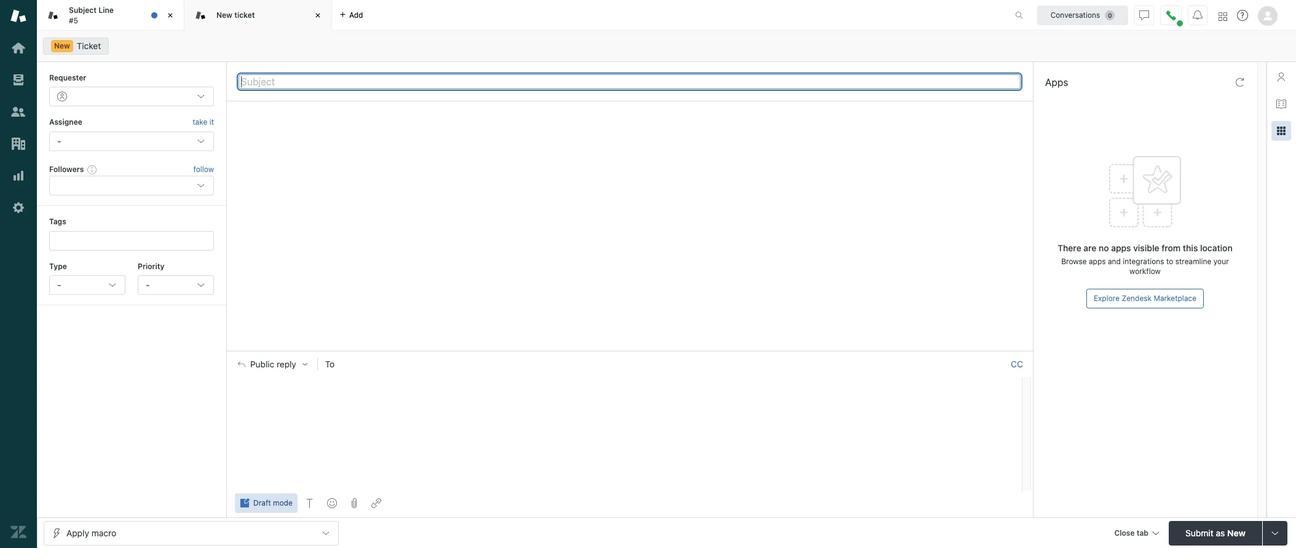 Task type: describe. For each thing, give the bounding box(es) containing it.
public reply button
[[227, 352, 317, 378]]

add link (cmd k) image
[[371, 499, 381, 509]]

close image
[[312, 9, 324, 22]]

close image
[[164, 9, 177, 22]]

new for new
[[54, 41, 70, 50]]

button displays agent's chat status as invisible. image
[[1140, 10, 1150, 20]]

add attachment image
[[349, 499, 359, 509]]

new ticket
[[217, 10, 255, 20]]

from
[[1162, 243, 1181, 253]]

follow
[[194, 165, 214, 174]]

visible
[[1134, 243, 1160, 253]]

zendesk products image
[[1219, 12, 1228, 21]]

follow button
[[194, 164, 214, 175]]

submit as new
[[1186, 528, 1246, 539]]

take it button
[[193, 116, 214, 129]]

are
[[1084, 243, 1097, 253]]

conversations
[[1051, 10, 1101, 19]]

tags
[[49, 217, 66, 226]]

and
[[1108, 257, 1121, 266]]

explore zendesk marketplace button
[[1087, 289, 1204, 309]]

marketplace
[[1154, 294, 1197, 303]]

knowledge image
[[1277, 99, 1287, 109]]

zendesk image
[[10, 525, 26, 541]]

zendesk
[[1122, 294, 1152, 303]]

mode
[[273, 499, 293, 508]]

reply
[[277, 360, 296, 370]]

take it
[[193, 118, 214, 127]]

conversations button
[[1038, 5, 1129, 25]]

to
[[1167, 257, 1174, 266]]

draft mode button
[[235, 494, 298, 514]]

#5
[[69, 16, 78, 25]]

insert emojis image
[[327, 499, 337, 509]]

assignee element
[[49, 131, 214, 151]]

- button for type
[[49, 276, 125, 295]]

requester element
[[49, 87, 214, 107]]

main element
[[0, 0, 37, 549]]

draft
[[253, 499, 271, 508]]

close tab button
[[1109, 521, 1164, 548]]

your
[[1214, 257, 1229, 266]]

browse
[[1062, 257, 1087, 266]]

line
[[99, 6, 114, 15]]

add button
[[332, 0, 371, 30]]

zendesk support image
[[10, 8, 26, 24]]

explore
[[1094, 294, 1120, 303]]

cc
[[1011, 359, 1023, 370]]

add
[[349, 10, 363, 19]]

ticket
[[234, 10, 255, 20]]

location
[[1201, 243, 1233, 253]]

reporting image
[[10, 168, 26, 184]]

secondary element
[[37, 34, 1297, 58]]

cc button
[[1011, 359, 1024, 370]]

apply macro
[[66, 528, 116, 539]]

get help image
[[1238, 10, 1249, 21]]

apps
[[1046, 77, 1069, 88]]

admin image
[[10, 200, 26, 216]]



Task type: locate. For each thing, give the bounding box(es) containing it.
it
[[210, 118, 214, 127]]

info on adding followers image
[[87, 165, 97, 175]]

Tags field
[[58, 235, 202, 247]]

-
[[57, 136, 61, 146], [57, 280, 61, 290], [146, 280, 150, 290]]

1 horizontal spatial new
[[217, 10, 232, 20]]

streamline
[[1176, 257, 1212, 266]]

- for priority
[[146, 280, 150, 290]]

new
[[217, 10, 232, 20], [54, 41, 70, 50], [1228, 528, 1246, 539]]

- down "type"
[[57, 280, 61, 290]]

subject line #5
[[69, 6, 114, 25]]

new inside secondary element
[[54, 41, 70, 50]]

requester
[[49, 73, 86, 82]]

2 - button from the left
[[138, 276, 214, 295]]

this
[[1183, 243, 1198, 253]]

apps
[[1112, 243, 1132, 253], [1089, 257, 1106, 266]]

apply
[[66, 528, 89, 539]]

macro
[[91, 528, 116, 539]]

explore zendesk marketplace
[[1094, 294, 1197, 303]]

- button
[[49, 276, 125, 295], [138, 276, 214, 295]]

public reply
[[250, 360, 296, 370]]

- button down 'priority'
[[138, 276, 214, 295]]

tab containing subject line
[[37, 0, 185, 31]]

- button for priority
[[138, 276, 214, 295]]

1 - button from the left
[[49, 276, 125, 295]]

0 horizontal spatial apps
[[1089, 257, 1106, 266]]

0 vertical spatial new
[[217, 10, 232, 20]]

displays possible ticket submission types image
[[1271, 529, 1281, 539]]

there are no apps visible from this location browse apps and integrations to streamline your workflow
[[1058, 243, 1233, 276]]

views image
[[10, 72, 26, 88]]

followers element
[[49, 176, 214, 196]]

0 horizontal spatial - button
[[49, 276, 125, 295]]

draft mode
[[253, 499, 293, 508]]

tabs tab list
[[37, 0, 1003, 31]]

as
[[1216, 528, 1225, 539]]

0 vertical spatial apps
[[1112, 243, 1132, 253]]

close tab
[[1115, 529, 1149, 538]]

new for new ticket
[[217, 10, 232, 20]]

minimize composer image
[[625, 346, 635, 356]]

new ticket tab
[[185, 0, 332, 31]]

close
[[1115, 529, 1135, 538]]

- down 'priority'
[[146, 280, 150, 290]]

to
[[325, 359, 335, 370]]

public
[[250, 360, 274, 370]]

1 vertical spatial new
[[54, 41, 70, 50]]

- inside assignee element
[[57, 136, 61, 146]]

new right as
[[1228, 528, 1246, 539]]

tab
[[1137, 529, 1149, 538]]

new left ticket
[[54, 41, 70, 50]]

organizations image
[[10, 136, 26, 152]]

Subject field
[[239, 74, 1021, 89]]

type
[[49, 262, 67, 271]]

apps down no at the right
[[1089, 257, 1106, 266]]

customers image
[[10, 104, 26, 120]]

take
[[193, 118, 207, 127]]

1 horizontal spatial - button
[[138, 276, 214, 295]]

- for type
[[57, 280, 61, 290]]

new inside tab
[[217, 10, 232, 20]]

0 horizontal spatial new
[[54, 41, 70, 50]]

new left "ticket"
[[217, 10, 232, 20]]

priority
[[138, 262, 164, 271]]

apps image
[[1277, 126, 1287, 136]]

ticket
[[77, 41, 101, 51]]

subject
[[69, 6, 97, 15]]

tab
[[37, 0, 185, 31]]

2 vertical spatial new
[[1228, 528, 1246, 539]]

get started image
[[10, 40, 26, 56]]

- down 'assignee'
[[57, 136, 61, 146]]

1 horizontal spatial apps
[[1112, 243, 1132, 253]]

2 horizontal spatial new
[[1228, 528, 1246, 539]]

workflow
[[1130, 267, 1161, 276]]

notifications image
[[1193, 10, 1203, 20]]

apps up and
[[1112, 243, 1132, 253]]

no
[[1099, 243, 1109, 253]]

1 vertical spatial apps
[[1089, 257, 1106, 266]]

integrations
[[1123, 257, 1165, 266]]

there
[[1058, 243, 1082, 253]]

assignee
[[49, 118, 82, 127]]

- button down "type"
[[49, 276, 125, 295]]

format text image
[[305, 499, 315, 509]]

submit
[[1186, 528, 1214, 539]]

customer context image
[[1277, 72, 1287, 82]]

followers
[[49, 165, 84, 174]]



Task type: vqa. For each thing, say whether or not it's contained in the screenshot.
tab
yes



